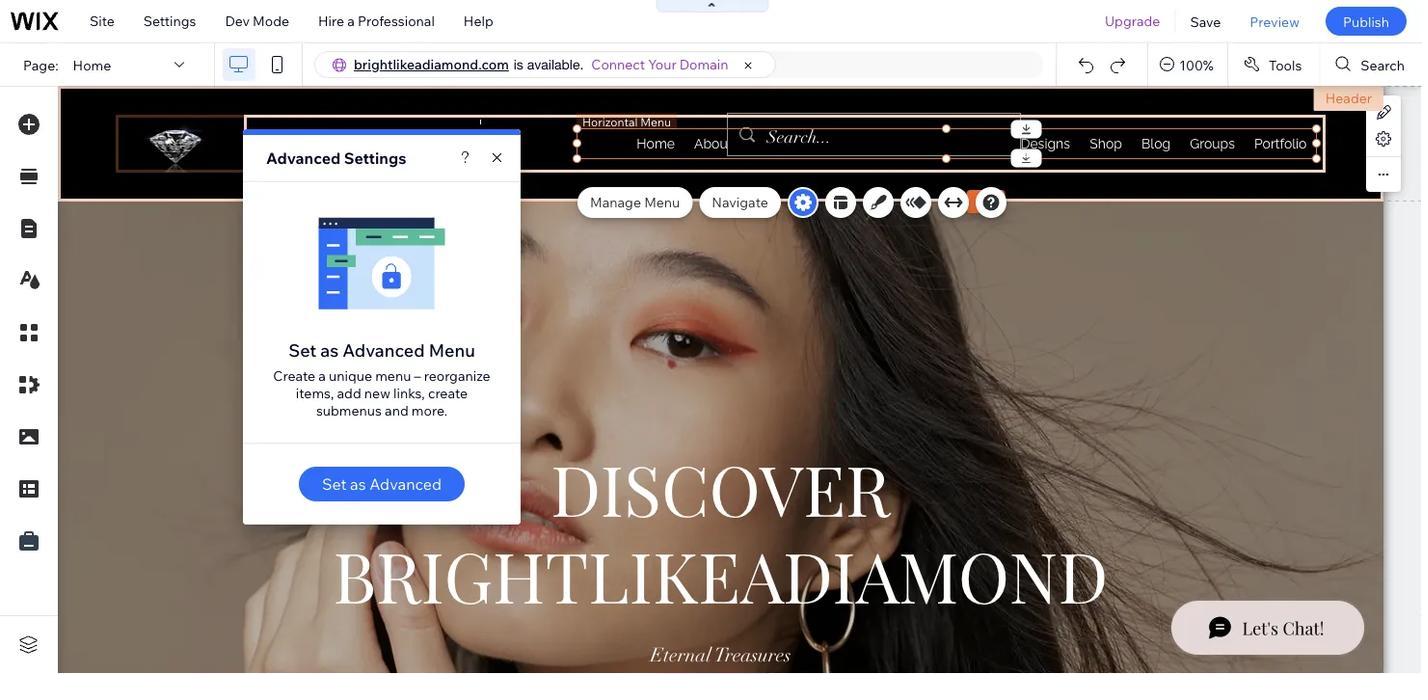 Task type: locate. For each thing, give the bounding box(es) containing it.
1 horizontal spatial settings
[[344, 149, 406, 168]]

as up the "unique"
[[320, 339, 339, 361]]

0 horizontal spatial menu
[[429, 339, 475, 361]]

advanced settings
[[266, 149, 406, 168]]

1 vertical spatial set
[[322, 475, 347, 494]]

advanced inside button
[[370, 475, 442, 494]]

set down submenus at the bottom left
[[322, 475, 347, 494]]

dev mode
[[225, 13, 289, 29]]

site
[[90, 13, 115, 29]]

manage
[[590, 194, 641, 211]]

advanced up menu
[[343, 339, 425, 361]]

reorganize
[[424, 367, 491, 384]]

1 vertical spatial menu
[[429, 339, 475, 361]]

0 horizontal spatial set
[[289, 339, 317, 361]]

2 vertical spatial advanced
[[370, 475, 442, 494]]

advanced down and
[[370, 475, 442, 494]]

as
[[320, 339, 339, 361], [350, 475, 366, 494]]

home
[[73, 56, 111, 73]]

advanced
[[266, 149, 341, 168], [343, 339, 425, 361], [370, 475, 442, 494]]

0 horizontal spatial a
[[319, 367, 326, 384]]

advanced up the 2
[[266, 149, 341, 168]]

set
[[289, 339, 317, 361], [322, 475, 347, 494]]

a
[[347, 13, 355, 29], [319, 367, 326, 384]]

as inside set as advanced menu create a unique menu – reorganize items, add new links, create submenus and more.
[[320, 339, 339, 361]]

publish
[[1343, 13, 1390, 30]]

create
[[273, 367, 316, 384]]

header
[[1326, 90, 1372, 107], [1326, 90, 1372, 107]]

links,
[[394, 385, 425, 402]]

a up items,
[[319, 367, 326, 384]]

hire
[[318, 13, 344, 29]]

1 horizontal spatial as
[[350, 475, 366, 494]]

1 vertical spatial as
[[350, 475, 366, 494]]

0 vertical spatial set
[[289, 339, 317, 361]]

as for set as advanced menu create a unique menu – reorganize items, add new links, create submenus and more.
[[320, 339, 339, 361]]

2
[[295, 174, 301, 189]]

new
[[364, 385, 390, 402]]

1 vertical spatial advanced
[[343, 339, 425, 361]]

0 vertical spatial settings
[[144, 13, 196, 29]]

as down submenus at the bottom left
[[350, 475, 366, 494]]

1 vertical spatial a
[[319, 367, 326, 384]]

and
[[385, 402, 409, 419]]

upgrade
[[1105, 13, 1161, 29]]

0 vertical spatial menu
[[644, 194, 680, 211]]

as inside button
[[350, 475, 366, 494]]

1 horizontal spatial set
[[322, 475, 347, 494]]

hire a professional
[[318, 13, 435, 29]]

set inside button
[[322, 475, 347, 494]]

connect
[[592, 56, 645, 73]]

preview button
[[1236, 0, 1314, 42]]

menu up the reorganize
[[429, 339, 475, 361]]

100% button
[[1149, 43, 1228, 86]]

0 horizontal spatial as
[[320, 339, 339, 361]]

set as advanced
[[322, 475, 442, 494]]

1 horizontal spatial menu
[[644, 194, 680, 211]]

1 horizontal spatial a
[[347, 13, 355, 29]]

menu
[[644, 194, 680, 211], [429, 339, 475, 361]]

advanced inside set as advanced menu create a unique menu – reorganize items, add new links, create submenus and more.
[[343, 339, 425, 361]]

0 vertical spatial a
[[347, 13, 355, 29]]

a right hire
[[347, 13, 355, 29]]

set inside set as advanced menu create a unique menu – reorganize items, add new links, create submenus and more.
[[289, 339, 317, 361]]

0 vertical spatial as
[[320, 339, 339, 361]]

is
[[514, 56, 524, 72]]

set up 'create'
[[289, 339, 317, 361]]

save button
[[1176, 0, 1236, 42]]

column
[[250, 174, 292, 189]]

menu right manage
[[644, 194, 680, 211]]

settings
[[144, 13, 196, 29], [344, 149, 406, 168]]



Task type: vqa. For each thing, say whether or not it's contained in the screenshot.
PROFESSIONAL
yes



Task type: describe. For each thing, give the bounding box(es) containing it.
unique
[[329, 367, 372, 384]]

help
[[464, 13, 494, 29]]

as for set as advanced
[[350, 475, 366, 494]]

create
[[428, 385, 468, 402]]

submenus
[[316, 402, 382, 419]]

your
[[648, 56, 677, 73]]

professional
[[358, 13, 435, 29]]

brightlikeadiamond.com
[[354, 56, 509, 73]]

advanced for set as advanced
[[370, 475, 442, 494]]

manage menu
[[590, 194, 680, 211]]

save
[[1191, 13, 1221, 30]]

is available. connect your domain
[[514, 56, 729, 73]]

menu
[[375, 367, 411, 384]]

set for set as advanced
[[322, 475, 347, 494]]

preview
[[1250, 13, 1300, 30]]

items,
[[296, 385, 334, 402]]

domain
[[680, 56, 729, 73]]

tools
[[1269, 56, 1302, 73]]

more.
[[412, 402, 448, 419]]

mode
[[253, 13, 289, 29]]

menu inside set as advanced menu create a unique menu – reorganize items, add new links, create submenus and more.
[[429, 339, 475, 361]]

available.
[[527, 56, 584, 72]]

dev
[[225, 13, 250, 29]]

–
[[414, 367, 421, 384]]

tools button
[[1229, 43, 1320, 86]]

advanced for set as advanced menu create a unique menu – reorganize items, add new links, create submenus and more.
[[343, 339, 425, 361]]

publish button
[[1326, 7, 1407, 36]]

search button
[[1321, 43, 1423, 86]]

0 vertical spatial advanced
[[266, 149, 341, 168]]

search
[[1361, 56, 1405, 73]]

100%
[[1180, 56, 1214, 73]]

1 vertical spatial settings
[[344, 149, 406, 168]]

add
[[337, 385, 361, 402]]

a inside set as advanced menu create a unique menu – reorganize items, add new links, create submenus and more.
[[319, 367, 326, 384]]

set for set as advanced menu create a unique menu – reorganize items, add new links, create submenus and more.
[[289, 339, 317, 361]]

column 2
[[250, 174, 301, 189]]

set as advanced button
[[299, 467, 465, 502]]

set as advanced menu create a unique menu – reorganize items, add new links, create submenus and more.
[[273, 339, 491, 419]]

0 horizontal spatial settings
[[144, 13, 196, 29]]

navigate
[[712, 194, 768, 211]]



